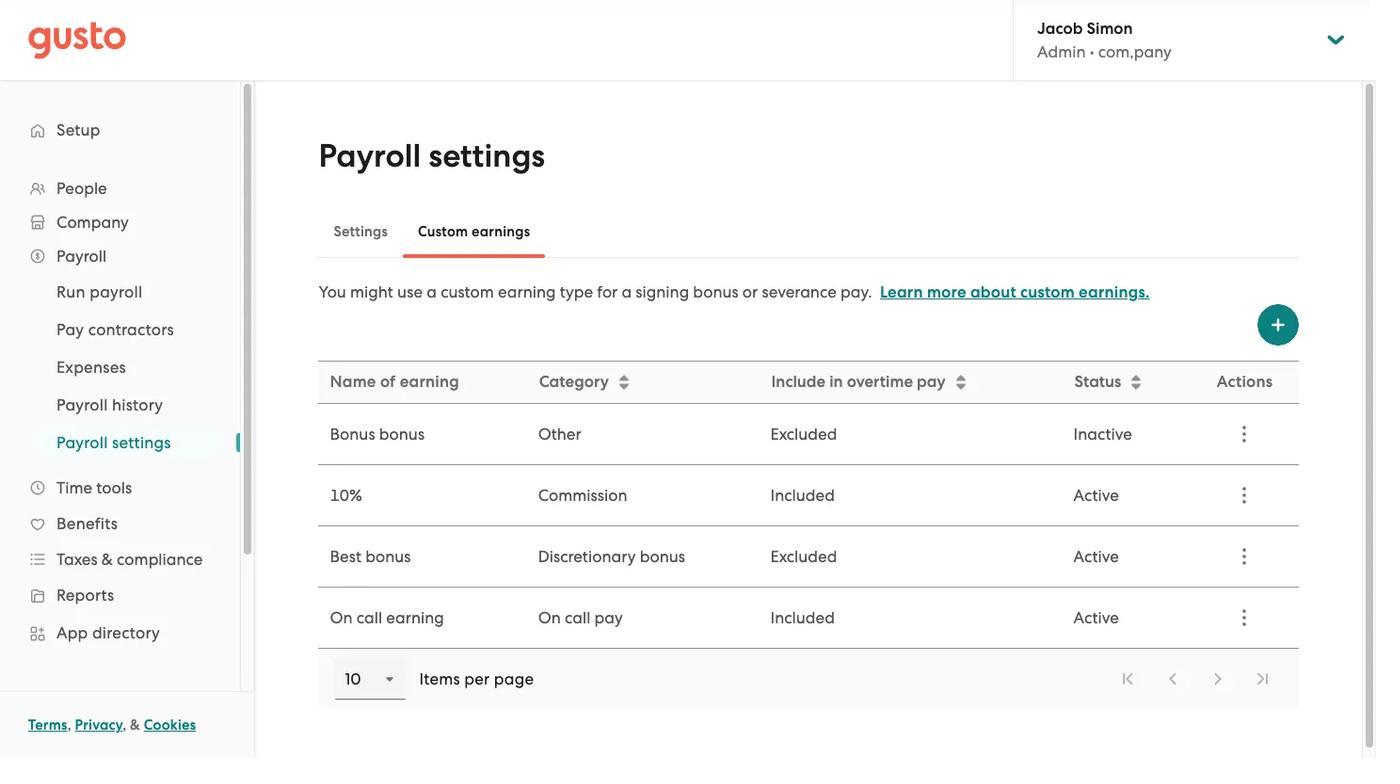 Task type: describe. For each thing, give the bounding box(es) containing it.
settings inside 'link'
[[112, 433, 171, 452]]

time
[[56, 478, 92, 497]]

call for earning
[[357, 608, 382, 627]]

bonus for discretionary bonus
[[640, 547, 685, 566]]

people
[[56, 179, 107, 198]]

settings button
[[319, 209, 403, 254]]

run payroll
[[56, 282, 143, 301]]

run payroll link
[[34, 275, 221, 309]]

on for on call pay
[[538, 608, 561, 627]]

1 horizontal spatial &
[[130, 717, 140, 734]]

taxes & compliance
[[56, 550, 203, 569]]

gusto navigation element
[[0, 81, 240, 758]]

include
[[772, 372, 826, 392]]

payroll history link
[[34, 388, 221, 422]]

pay.
[[841, 282, 872, 301]]

compliance
[[117, 550, 203, 569]]

for
[[597, 282, 618, 301]]

items per page
[[419, 669, 534, 688]]

directory
[[92, 623, 160, 642]]

payroll up settings "button"
[[319, 137, 421, 175]]

included for commission
[[771, 486, 835, 505]]

severance
[[762, 282, 837, 301]]

on call pay
[[538, 608, 623, 627]]

expenses link
[[34, 350, 221, 384]]

•
[[1090, 42, 1095, 61]]

earnings.
[[1079, 282, 1150, 302]]

com,pany
[[1099, 42, 1172, 61]]

jacob simon admin • com,pany
[[1038, 19, 1172, 61]]

payroll inside dropdown button
[[56, 247, 107, 266]]

home image
[[28, 21, 126, 59]]

0 vertical spatial settings
[[429, 137, 545, 175]]

privacy
[[75, 717, 123, 734]]

people button
[[19, 171, 221, 205]]

jacob
[[1038, 19, 1083, 39]]

pay
[[56, 320, 84, 339]]

name
[[330, 372, 376, 392]]

overtime
[[847, 372, 913, 392]]

included for on call pay
[[771, 608, 835, 627]]

of
[[380, 372, 396, 392]]

payroll down expenses
[[56, 395, 108, 414]]

discretionary
[[538, 547, 636, 566]]

setup link
[[19, 113, 221, 147]]

run
[[56, 282, 86, 301]]

history
[[112, 395, 163, 414]]

payroll
[[90, 282, 143, 301]]

2 a from the left
[[622, 282, 632, 301]]

active for call
[[1074, 608, 1120, 627]]

pay inside button
[[917, 372, 946, 392]]

bonus for best bonus
[[366, 547, 411, 566]]

type
[[560, 282, 593, 301]]

status button
[[1064, 363, 1190, 402]]

cookies button
[[144, 714, 196, 736]]

on call earning
[[330, 608, 444, 627]]

expenses
[[56, 358, 126, 377]]

0 horizontal spatial pay
[[595, 608, 623, 627]]

admin
[[1038, 42, 1086, 61]]

about
[[971, 282, 1017, 302]]

time tools button
[[19, 471, 221, 505]]

category
[[539, 372, 609, 392]]

earning for on call earning
[[386, 608, 444, 627]]

settings
[[334, 223, 388, 240]]

app directory link
[[19, 616, 221, 650]]

payroll inside 'link'
[[56, 433, 108, 452]]

more
[[927, 282, 967, 302]]

list containing run payroll
[[0, 273, 240, 461]]

page
[[494, 669, 534, 688]]

list for paid time off group element
[[1107, 658, 1284, 700]]

reports link
[[19, 578, 221, 612]]

name of earning
[[330, 372, 459, 392]]

time tools
[[56, 478, 132, 497]]

best bonus
[[330, 547, 411, 566]]

custom earnings button
[[403, 209, 545, 254]]

custom earning types grid
[[319, 361, 1299, 649]]

reports
[[56, 586, 114, 605]]

earnings
[[472, 223, 530, 240]]

inactive
[[1074, 425, 1133, 444]]

best
[[330, 547, 362, 566]]

you might use a custom earning type for a signing bonus or severance pay. learn more about custom earnings.
[[319, 282, 1150, 302]]

call for pay
[[565, 608, 591, 627]]

terms link
[[28, 717, 67, 734]]

excluded for discretionary bonus
[[771, 547, 838, 566]]

use
[[397, 282, 423, 301]]

app
[[56, 623, 88, 642]]

list for gusto navigation element
[[0, 171, 240, 758]]

custom inside you might use a custom earning type for a signing bonus or severance pay. learn more about custom earnings.
[[441, 282, 494, 301]]



Task type: locate. For each thing, give the bounding box(es) containing it.
1 , from the left
[[67, 717, 71, 734]]

payroll settings inside payroll settings 'link'
[[56, 433, 171, 452]]

0 vertical spatial payroll settings
[[319, 137, 545, 175]]

1 vertical spatial &
[[130, 717, 140, 734]]

signing
[[636, 282, 689, 301]]

1 horizontal spatial a
[[622, 282, 632, 301]]

custom right the about
[[1021, 282, 1075, 302]]

privacy link
[[75, 717, 123, 734]]

on
[[330, 608, 353, 627], [538, 608, 561, 627]]

0 horizontal spatial settings
[[112, 433, 171, 452]]

payroll history
[[56, 395, 163, 414]]

a
[[427, 282, 437, 301], [622, 282, 632, 301]]

category button
[[528, 363, 759, 402]]

custom right use
[[441, 282, 494, 301]]

0 vertical spatial earning
[[498, 282, 556, 301]]

earning up 'items'
[[386, 608, 444, 627]]

excluded
[[771, 425, 838, 444], [771, 547, 838, 566]]

1 included from the top
[[771, 486, 835, 505]]

payroll settings up custom
[[319, 137, 545, 175]]

1 horizontal spatial ,
[[123, 717, 127, 734]]

active for bonus
[[1074, 547, 1120, 566]]

per
[[464, 669, 490, 688]]

bonus right discretionary
[[640, 547, 685, 566]]

bonus right best
[[366, 547, 411, 566]]

payroll up time
[[56, 433, 108, 452]]

1 horizontal spatial call
[[565, 608, 591, 627]]

1 vertical spatial earning
[[400, 372, 459, 392]]

include in overtime pay
[[772, 372, 946, 392]]

custom earnings
[[418, 223, 530, 240]]

earning for name of earning
[[400, 372, 459, 392]]

2 included from the top
[[771, 608, 835, 627]]

you
[[319, 282, 346, 301]]

pay contractors
[[56, 320, 174, 339]]

0 vertical spatial excluded
[[771, 425, 838, 444]]

settings up custom earnings button
[[429, 137, 545, 175]]

on for on call earning
[[330, 608, 353, 627]]

payroll settings
[[319, 137, 545, 175], [56, 433, 171, 452]]

payroll
[[319, 137, 421, 175], [56, 247, 107, 266], [56, 395, 108, 414], [56, 433, 108, 452]]

2 vertical spatial earning
[[386, 608, 444, 627]]

1 horizontal spatial on
[[538, 608, 561, 627]]

in
[[830, 372, 843, 392]]

excluded for other
[[771, 425, 838, 444]]

app directory
[[56, 623, 160, 642]]

list inside paid time off group element
[[1107, 658, 1284, 700]]

or
[[743, 282, 758, 301]]

1 horizontal spatial payroll settings
[[319, 137, 545, 175]]

2 on from the left
[[538, 608, 561, 627]]

actions
[[1217, 372, 1273, 392]]

included
[[771, 486, 835, 505], [771, 608, 835, 627]]

1 vertical spatial pay
[[595, 608, 623, 627]]

payroll settings tab list
[[319, 205, 1299, 258]]

pay right overtime
[[917, 372, 946, 392]]

1 horizontal spatial pay
[[917, 372, 946, 392]]

active
[[1074, 486, 1120, 505], [1074, 547, 1120, 566], [1074, 608, 1120, 627]]

pay down discretionary bonus
[[595, 608, 623, 627]]

include in overtime pay button
[[760, 363, 1062, 402]]

bonus for bonus bonus
[[379, 425, 425, 444]]

2 call from the left
[[565, 608, 591, 627]]

settings
[[429, 137, 545, 175], [112, 433, 171, 452]]

, left cookies button
[[123, 717, 127, 734]]

settings down history
[[112, 433, 171, 452]]

on down best
[[330, 608, 353, 627]]

&
[[102, 550, 113, 569], [130, 717, 140, 734]]

discretionary bonus
[[538, 547, 685, 566]]

bonus
[[693, 282, 739, 301], [379, 425, 425, 444], [366, 547, 411, 566], [640, 547, 685, 566]]

commission
[[538, 486, 628, 505]]

other
[[538, 425, 582, 444]]

payroll settings down the payroll history on the left of page
[[56, 433, 171, 452]]

1 excluded from the top
[[771, 425, 838, 444]]

0 horizontal spatial ,
[[67, 717, 71, 734]]

,
[[67, 717, 71, 734], [123, 717, 127, 734]]

0 horizontal spatial &
[[102, 550, 113, 569]]

might
[[350, 282, 394, 301]]

& inside dropdown button
[[102, 550, 113, 569]]

company
[[56, 213, 129, 232]]

1 a from the left
[[427, 282, 437, 301]]

1 active from the top
[[1074, 486, 1120, 505]]

1 vertical spatial payroll settings
[[56, 433, 171, 452]]

1 custom from the left
[[441, 282, 494, 301]]

0 horizontal spatial a
[[427, 282, 437, 301]]

payroll button
[[19, 239, 221, 273]]

taxes & compliance button
[[19, 542, 221, 576]]

benefits
[[56, 514, 118, 533]]

0 horizontal spatial payroll settings
[[56, 433, 171, 452]]

call down best bonus on the bottom left of page
[[357, 608, 382, 627]]

status
[[1075, 372, 1122, 392]]

1 horizontal spatial settings
[[429, 137, 545, 175]]

2 , from the left
[[123, 717, 127, 734]]

benefits link
[[19, 507, 221, 540]]

2 active from the top
[[1074, 547, 1120, 566]]

10%
[[330, 486, 362, 505]]

paid time off group element
[[319, 649, 1299, 709]]

custom
[[418, 223, 468, 240]]

, left the privacy link on the bottom left of page
[[67, 717, 71, 734]]

simon
[[1087, 19, 1133, 39]]

1 horizontal spatial custom
[[1021, 282, 1075, 302]]

bonus right the "bonus"
[[379, 425, 425, 444]]

list containing people
[[0, 171, 240, 758]]

1 vertical spatial excluded
[[771, 547, 838, 566]]

0 vertical spatial active
[[1074, 486, 1120, 505]]

1 call from the left
[[357, 608, 382, 627]]

tools
[[96, 478, 132, 497]]

0 horizontal spatial custom
[[441, 282, 494, 301]]

call down discretionary
[[565, 608, 591, 627]]

custom
[[441, 282, 494, 301], [1021, 282, 1075, 302]]

payroll down company
[[56, 247, 107, 266]]

company button
[[19, 205, 221, 239]]

terms
[[28, 717, 67, 734]]

1 on from the left
[[330, 608, 353, 627]]

1 vertical spatial settings
[[112, 433, 171, 452]]

terms , privacy , & cookies
[[28, 717, 196, 734]]

0 horizontal spatial call
[[357, 608, 382, 627]]

call
[[357, 608, 382, 627], [565, 608, 591, 627]]

1 vertical spatial included
[[771, 608, 835, 627]]

1 vertical spatial active
[[1074, 547, 1120, 566]]

2 custom from the left
[[1021, 282, 1075, 302]]

cookies
[[144, 717, 196, 734]]

0 horizontal spatial on
[[330, 608, 353, 627]]

a right use
[[427, 282, 437, 301]]

0 vertical spatial pay
[[917, 372, 946, 392]]

learn more about custom earnings. link
[[880, 282, 1150, 302]]

learn
[[880, 282, 923, 302]]

earning left type
[[498, 282, 556, 301]]

bonus inside you might use a custom earning type for a signing bonus or severance pay. learn more about custom earnings.
[[693, 282, 739, 301]]

& left cookies button
[[130, 717, 140, 734]]

0 vertical spatial included
[[771, 486, 835, 505]]

2 vertical spatial active
[[1074, 608, 1120, 627]]

earning right the of at left
[[400, 372, 459, 392]]

a right for
[[622, 282, 632, 301]]

3 active from the top
[[1074, 608, 1120, 627]]

2 excluded from the top
[[771, 547, 838, 566]]

pay
[[917, 372, 946, 392], [595, 608, 623, 627]]

taxes
[[56, 550, 98, 569]]

contractors
[[88, 320, 174, 339]]

on down discretionary
[[538, 608, 561, 627]]

earning inside you might use a custom earning type for a signing bonus or severance pay. learn more about custom earnings.
[[498, 282, 556, 301]]

list
[[0, 171, 240, 758], [0, 273, 240, 461], [1107, 658, 1284, 700]]

items
[[419, 669, 460, 688]]

bonus
[[330, 425, 375, 444]]

& right 'taxes'
[[102, 550, 113, 569]]

bonus bonus
[[330, 425, 425, 444]]

payroll settings link
[[34, 426, 221, 460]]

0 vertical spatial &
[[102, 550, 113, 569]]

setup
[[56, 121, 101, 139]]

bonus left or
[[693, 282, 739, 301]]

pay contractors link
[[34, 313, 221, 347]]



Task type: vqa. For each thing, say whether or not it's contained in the screenshot.
Controller
no



